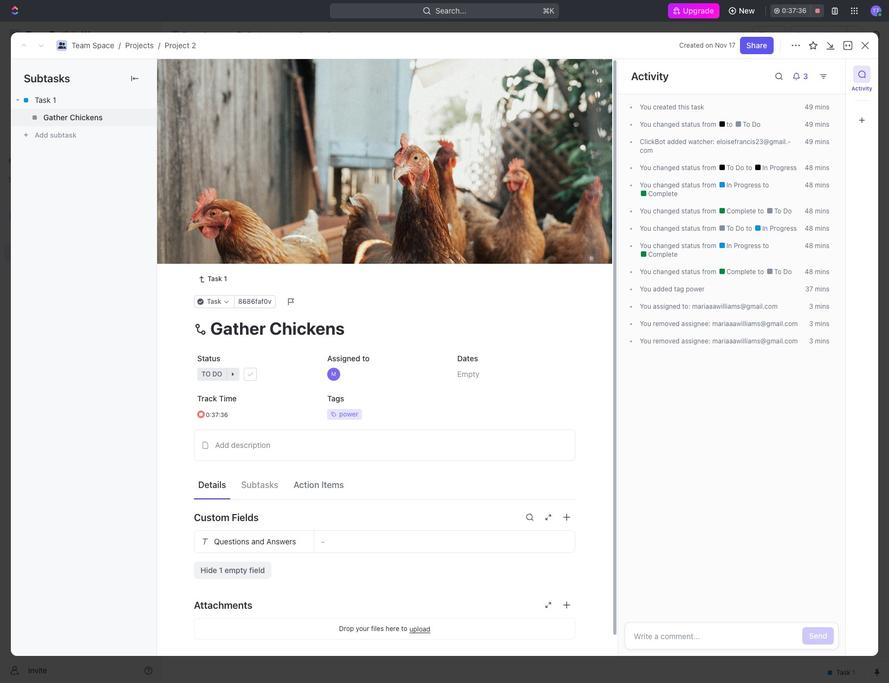 Task type: locate. For each thing, give the bounding box(es) containing it.
3 3 mins from the top
[[810, 337, 830, 345]]

1 horizontal spatial team space link
[[169, 28, 228, 41]]

1 you removed assignee: mariaaawilliams@gmail.com from the top
[[640, 320, 799, 328]]

custom fields element
[[194, 531, 576, 580]]

customize button
[[783, 97, 839, 113]]

1 vertical spatial mariaaawilliams@gmail.com
[[713, 320, 799, 328]]

favorites
[[9, 157, 37, 165]]

0 vertical spatial add task
[[811, 69, 844, 79]]

power inside tags power
[[339, 411, 359, 419]]

5 you from the top
[[640, 207, 652, 215]]

to do button
[[194, 365, 316, 385]]

0 vertical spatial hide
[[563, 127, 577, 135]]

2 status from the top
[[682, 164, 701, 172]]

49 for added watcher:
[[806, 138, 814, 146]]

user group image left team space
[[172, 32, 179, 37]]

1 48 from the top
[[806, 164, 814, 172]]

1 vertical spatial share
[[747, 41, 768, 50]]

5 48 mins from the top
[[806, 242, 830, 250]]

0 vertical spatial share
[[759, 30, 780, 39]]

7 changed from the top
[[654, 268, 680, 276]]

user group image for the right team space link
[[172, 32, 179, 37]]

0 vertical spatial removed
[[654, 320, 680, 328]]

complete
[[647, 190, 678, 198], [725, 207, 758, 215], [647, 251, 678, 259], [725, 268, 758, 276]]

1 horizontal spatial project 2
[[299, 30, 331, 39]]

49 for changed status from
[[806, 120, 814, 129]]

2 vertical spatial task 1
[[208, 275, 227, 283]]

upgrade link
[[668, 3, 720, 18]]

2 mins from the top
[[816, 120, 830, 129]]

3
[[804, 72, 809, 81], [810, 303, 814, 311], [810, 320, 814, 328], [810, 337, 814, 345]]

dashboards link
[[4, 108, 157, 125]]

assigned
[[654, 303, 681, 311]]

subtasks button
[[237, 475, 283, 495]]

field
[[249, 566, 265, 576]]

3 mins
[[810, 303, 830, 311], [810, 320, 830, 328], [810, 337, 830, 345]]

0 horizontal spatial projects link
[[125, 41, 154, 50]]

1 vertical spatial project
[[165, 41, 190, 50]]

1 horizontal spatial activity
[[852, 85, 873, 92]]

activity inside task sidebar navigation tab list
[[852, 85, 873, 92]]

1 vertical spatial task 1 link
[[194, 273, 232, 286]]

attachments button
[[194, 593, 576, 619]]

5 from from the top
[[703, 224, 717, 233]]

to do
[[742, 120, 761, 129], [725, 164, 747, 172], [773, 207, 793, 215], [725, 224, 747, 233], [201, 256, 222, 265], [773, 268, 793, 276], [202, 371, 222, 379]]

do
[[753, 120, 761, 129], [736, 164, 745, 172], [784, 207, 793, 215], [736, 224, 745, 233], [212, 256, 222, 265], [784, 268, 793, 276], [213, 371, 222, 379]]

task 1 link up task dropdown button
[[194, 273, 232, 286]]

hide for hide
[[563, 127, 577, 135]]

status
[[682, 120, 701, 129], [682, 164, 701, 172], [682, 181, 701, 189], [682, 207, 701, 215], [682, 224, 701, 233], [682, 242, 701, 250], [682, 268, 701, 276]]

1 vertical spatial assignee:
[[682, 337, 711, 345]]

0 horizontal spatial power
[[339, 411, 359, 419]]

share button right 17
[[741, 37, 774, 54]]

team
[[182, 30, 201, 39], [72, 41, 90, 50]]

3 49 mins from the top
[[806, 138, 830, 146]]

change cover button
[[513, 243, 575, 260]]

0 vertical spatial team
[[182, 30, 201, 39]]

1 vertical spatial power
[[339, 411, 359, 419]]

0 vertical spatial activity
[[632, 70, 669, 82]]

search...
[[436, 6, 467, 15]]

0 horizontal spatial space
[[93, 41, 114, 50]]

user group image
[[58, 42, 66, 49]]

0 horizontal spatial task 1 link
[[11, 92, 157, 109]]

6 changed from the top
[[654, 242, 680, 250]]

details
[[198, 480, 226, 490]]

9 mins from the top
[[816, 268, 830, 276]]

1 vertical spatial user group image
[[11, 213, 19, 219]]

add task button down calendar link
[[278, 151, 324, 164]]

Search tasks... text field
[[755, 123, 863, 139]]

tags power
[[328, 394, 359, 419]]

hide
[[563, 127, 577, 135], [201, 566, 217, 576]]

1 horizontal spatial team
[[182, 30, 201, 39]]

0 horizontal spatial activity
[[632, 70, 669, 82]]

add task down calendar
[[291, 153, 320, 161]]

1 vertical spatial team
[[72, 41, 90, 50]]

0 horizontal spatial add task button
[[214, 224, 255, 238]]

cover
[[549, 246, 569, 256]]

1 vertical spatial project 2
[[188, 65, 253, 82]]

new
[[740, 6, 755, 15]]

in
[[201, 153, 208, 161], [763, 164, 769, 172], [727, 181, 733, 189], [763, 224, 769, 233], [727, 242, 733, 250]]

12 you from the top
[[640, 337, 652, 345]]

2 horizontal spatial add task
[[811, 69, 844, 79]]

you assigned to: mariaaawilliams@gmail.com
[[640, 303, 778, 311]]

task 1 up task 2
[[219, 188, 241, 198]]

1 49 from the top
[[806, 103, 814, 111]]

1 49 mins from the top
[[806, 103, 830, 111]]

status
[[197, 354, 221, 363]]

user group image
[[172, 32, 179, 37], [11, 213, 19, 219]]

calendar link
[[274, 97, 309, 113]]

1 vertical spatial add task
[[291, 153, 320, 161]]

added watcher:
[[666, 138, 717, 146]]

0:37:36
[[206, 411, 228, 419]]

49 mins
[[806, 103, 830, 111], [806, 120, 830, 129], [806, 138, 830, 146]]

add task button up customize on the top right
[[805, 66, 851, 83]]

removed
[[654, 320, 680, 328], [654, 337, 680, 345]]

2 vertical spatial project
[[188, 65, 237, 82]]

1 horizontal spatial power
[[687, 285, 705, 293]]

8686faf0v button
[[234, 296, 276, 309]]

add task button down task 2
[[214, 224, 255, 238]]

calendar
[[277, 100, 309, 109]]

3 49 from the top
[[806, 138, 814, 146]]

power inside task sidebar content section
[[687, 285, 705, 293]]

projects
[[248, 30, 276, 39], [125, 41, 154, 50]]

share down new button
[[759, 30, 780, 39]]

hide for hide 1 empty field
[[201, 566, 217, 576]]

1 horizontal spatial projects link
[[234, 28, 279, 41]]

created
[[654, 103, 677, 111]]

mins
[[816, 103, 830, 111], [816, 120, 830, 129], [816, 138, 830, 146], [816, 164, 830, 172], [816, 181, 830, 189], [816, 207, 830, 215], [816, 224, 830, 233], [816, 242, 830, 250], [816, 268, 830, 276], [816, 285, 830, 293], [816, 303, 830, 311], [816, 320, 830, 328], [816, 337, 830, 345]]

task 1 up dashboards
[[35, 95, 56, 105]]

1 assignee: from the top
[[682, 320, 711, 328]]

1 horizontal spatial user group image
[[172, 32, 179, 37]]

1 button for 2
[[244, 207, 259, 217]]

2 49 mins from the top
[[806, 120, 830, 129]]

invite
[[28, 666, 47, 675]]

8686faf0v
[[238, 298, 272, 306]]

subtasks down home
[[24, 72, 70, 85]]

1 vertical spatial projects
[[125, 41, 154, 50]]

eloisefrancis23@gmail. com
[[640, 138, 792, 155]]

tree
[[4, 189, 157, 335]]

0 vertical spatial subtasks
[[24, 72, 70, 85]]

added left tag
[[654, 285, 673, 293]]

6 changed status from from the top
[[652, 242, 719, 250]]

1 button for 1
[[243, 188, 258, 198]]

5 changed status from from the top
[[652, 224, 719, 233]]

power down tags
[[339, 411, 359, 419]]

10 mins from the top
[[816, 285, 830, 293]]

2 vertical spatial 3 mins
[[810, 337, 830, 345]]

10 you from the top
[[640, 303, 652, 311]]

user group image inside team space link
[[172, 32, 179, 37]]

0 horizontal spatial project 2 link
[[165, 41, 196, 50]]

6 you from the top
[[640, 224, 652, 233]]

inbox
[[26, 75, 45, 84]]

1 horizontal spatial projects
[[248, 30, 276, 39]]

1 horizontal spatial add task
[[291, 153, 320, 161]]

hide inside custom fields 'element'
[[201, 566, 217, 576]]

task 1 link up chickens
[[11, 92, 157, 109]]

mariaaawilliams@gmail.com
[[693, 303, 778, 311], [713, 320, 799, 328], [713, 337, 799, 345]]

7 mins from the top
[[816, 224, 830, 233]]

project
[[299, 30, 325, 39], [165, 41, 190, 50], [188, 65, 237, 82]]

1 vertical spatial activity
[[852, 85, 873, 92]]

user group image inside tree
[[11, 213, 19, 219]]

0 horizontal spatial projects
[[125, 41, 154, 50]]

share for share button underneath new
[[759, 30, 780, 39]]

0 horizontal spatial team
[[72, 41, 90, 50]]

1 vertical spatial you removed assignee: mariaaawilliams@gmail.com
[[640, 337, 799, 345]]

4 mins from the top
[[816, 164, 830, 172]]

4 changed status from from the top
[[652, 207, 719, 215]]

6 from from the top
[[703, 242, 717, 250]]

tags
[[328, 394, 344, 404]]

7 you from the top
[[640, 242, 652, 250]]

1 vertical spatial hide
[[201, 566, 217, 576]]

1 changed from the top
[[654, 120, 680, 129]]

you
[[640, 103, 652, 111], [640, 120, 652, 129], [640, 164, 652, 172], [640, 181, 652, 189], [640, 207, 652, 215], [640, 224, 652, 233], [640, 242, 652, 250], [640, 268, 652, 276], [640, 285, 652, 293], [640, 303, 652, 311], [640, 320, 652, 328], [640, 337, 652, 345]]

0 vertical spatial power
[[687, 285, 705, 293]]

1 horizontal spatial space
[[203, 30, 225, 39]]

1 vertical spatial 3 mins
[[810, 320, 830, 328]]

2 vertical spatial add task
[[219, 226, 251, 235]]

custom fields
[[194, 512, 259, 524]]

add task up customize on the top right
[[811, 69, 844, 79]]

add subtask button
[[11, 126, 157, 144]]

added right the clickbot
[[668, 138, 687, 146]]

1 vertical spatial subtasks
[[241, 480, 279, 490]]

team for team space
[[182, 30, 201, 39]]

power right tag
[[687, 285, 705, 293]]

1 horizontal spatial add task button
[[278, 151, 324, 164]]

gather chickens link
[[11, 109, 157, 126]]

2 horizontal spatial add task button
[[805, 66, 851, 83]]

49 mins for changed status from
[[806, 120, 830, 129]]

2 assignee: from the top
[[682, 337, 711, 345]]

0 vertical spatial user group image
[[172, 32, 179, 37]]

task 1
[[35, 95, 56, 105], [219, 188, 241, 198], [208, 275, 227, 283]]

3 from from the top
[[703, 181, 717, 189]]

dashboards
[[26, 112, 68, 121]]

tt
[[873, 7, 880, 14]]

0 vertical spatial assignee:
[[682, 320, 711, 328]]

upload
[[410, 626, 431, 634]]

add down dashboards
[[35, 131, 48, 139]]

task 2
[[219, 207, 242, 217]]

user group image down spaces
[[11, 213, 19, 219]]

1 vertical spatial removed
[[654, 337, 680, 345]]

favorites button
[[4, 155, 42, 168]]

1 horizontal spatial subtasks
[[241, 480, 279, 490]]

add task down task 2
[[219, 226, 251, 235]]

gantt link
[[366, 97, 388, 113]]

watcher:
[[689, 138, 715, 146]]

add task button
[[805, 66, 851, 83], [278, 151, 324, 164], [214, 224, 255, 238]]

team space link
[[169, 28, 228, 41], [72, 41, 114, 50]]

17
[[730, 41, 736, 49]]

3 mins from the top
[[816, 138, 830, 146]]

0 vertical spatial 3 mins
[[810, 303, 830, 311]]

1 horizontal spatial task 1 link
[[194, 273, 232, 286]]

1 horizontal spatial hide
[[563, 127, 577, 135]]

1 vertical spatial 49
[[806, 120, 814, 129]]

task 1 up task dropdown button
[[208, 275, 227, 283]]

fields
[[232, 512, 259, 524]]

list link
[[241, 97, 257, 113]]

assignees button
[[438, 125, 489, 138]]

to inside dropdown button
[[202, 371, 211, 379]]

2 49 from the top
[[806, 120, 814, 129]]

list
[[244, 100, 257, 109]]

answers
[[267, 538, 296, 547]]

0 vertical spatial you removed assignee: mariaaawilliams@gmail.com
[[640, 320, 799, 328]]

task inside dropdown button
[[207, 298, 222, 306]]

2 vertical spatial add task button
[[214, 224, 255, 238]]

0 vertical spatial add task button
[[805, 66, 851, 83]]

0 vertical spatial 1 button
[[243, 188, 258, 198]]

Edit task name text field
[[194, 318, 576, 339]]

action
[[294, 480, 320, 490]]

6 48 mins from the top
[[806, 268, 830, 276]]

upgrade
[[684, 6, 715, 15]]

projects link
[[234, 28, 279, 41], [125, 41, 154, 50]]

0 horizontal spatial add task
[[219, 226, 251, 235]]

11 mins from the top
[[816, 303, 830, 311]]

8 you from the top
[[640, 268, 652, 276]]

0 horizontal spatial hide
[[201, 566, 217, 576]]

to
[[727, 120, 735, 129], [743, 120, 751, 129], [727, 164, 734, 172], [747, 164, 755, 172], [764, 181, 770, 189], [758, 207, 766, 215], [775, 207, 782, 215], [727, 224, 734, 233], [747, 224, 755, 233], [764, 242, 770, 250], [201, 256, 210, 265], [758, 268, 766, 276], [775, 268, 782, 276], [363, 354, 370, 363], [202, 371, 211, 379], [401, 625, 408, 634]]

0 horizontal spatial user group image
[[11, 213, 19, 219]]

0:37:36 button
[[194, 405, 316, 425]]

1 3 mins from the top
[[810, 303, 830, 311]]

13 mins from the top
[[816, 337, 830, 345]]

0 horizontal spatial subtasks
[[24, 72, 70, 85]]

action items
[[294, 480, 344, 490]]

–
[[321, 538, 325, 546]]

0 vertical spatial 49
[[806, 103, 814, 111]]

12 mins from the top
[[816, 320, 830, 328]]

1 vertical spatial space
[[93, 41, 114, 50]]

table
[[329, 100, 348, 109]]

1 vertical spatial add task button
[[278, 151, 324, 164]]

gather
[[43, 113, 68, 122]]

2 vertical spatial 49 mins
[[806, 138, 830, 146]]

2 vertical spatial 49
[[806, 138, 814, 146]]

1 vertical spatial 49 mins
[[806, 120, 830, 129]]

1 48 mins from the top
[[806, 164, 830, 172]]

hide inside button
[[563, 127, 577, 135]]

0 vertical spatial task 1
[[35, 95, 56, 105]]

0 vertical spatial space
[[203, 30, 225, 39]]

home link
[[4, 53, 157, 70]]

subtasks up fields
[[241, 480, 279, 490]]

share right 17
[[747, 41, 768, 50]]

you removed assignee: mariaaawilliams@gmail.com
[[640, 320, 799, 328], [640, 337, 799, 345]]

in progress
[[201, 153, 245, 161], [761, 164, 798, 172], [725, 181, 764, 189], [761, 224, 798, 233], [725, 242, 764, 250]]

4 changed from the top
[[654, 207, 680, 215]]

0 vertical spatial 49 mins
[[806, 103, 830, 111]]

attachments
[[194, 600, 253, 612]]

1 vertical spatial 1 button
[[244, 207, 259, 217]]

0 vertical spatial task 1 link
[[11, 92, 157, 109]]



Task type: vqa. For each thing, say whether or not it's contained in the screenshot.


Task type: describe. For each thing, give the bounding box(es) containing it.
task button
[[194, 296, 235, 309]]

3 48 from the top
[[806, 207, 814, 215]]

assigned
[[328, 354, 361, 363]]

2 you removed assignee: mariaaawilliams@gmail.com from the top
[[640, 337, 799, 345]]

automations button
[[791, 27, 848, 43]]

subtasks inside button
[[241, 480, 279, 490]]

assignees
[[452, 127, 484, 135]]

to inside drop your files here to upload
[[401, 625, 408, 634]]

2 from from the top
[[703, 164, 717, 172]]

add task for add task button to the bottom
[[219, 226, 251, 235]]

power button
[[324, 405, 446, 425]]

new button
[[724, 2, 762, 20]]

0 vertical spatial project 2
[[299, 30, 331, 39]]

7 from from the top
[[703, 268, 717, 276]]

space for team space
[[203, 30, 225, 39]]

user group image for tree inside sidebar navigation
[[11, 213, 19, 219]]

add inside 'button'
[[35, 131, 48, 139]]

4 status from the top
[[682, 207, 701, 215]]

board link
[[200, 97, 224, 113]]

customize
[[798, 100, 836, 109]]

files
[[371, 625, 384, 634]]

you added tag power
[[640, 285, 705, 293]]

1 horizontal spatial project 2 link
[[286, 28, 334, 41]]

tag
[[675, 285, 685, 293]]

reposition button
[[461, 243, 513, 260]]

docs link
[[4, 89, 157, 107]]

3 changed status from from the top
[[652, 181, 719, 189]]

2 removed from the top
[[654, 337, 680, 345]]

3 inside dropdown button
[[804, 72, 809, 81]]

com
[[640, 138, 792, 155]]

gantt
[[368, 100, 388, 109]]

1 removed from the top
[[654, 320, 680, 328]]

2 48 from the top
[[806, 181, 814, 189]]

and
[[252, 538, 265, 547]]

assigned to
[[328, 354, 370, 363]]

37 mins
[[806, 285, 830, 293]]

activity inside task sidebar content section
[[632, 70, 669, 82]]

5 mins from the top
[[816, 181, 830, 189]]

1 status from the top
[[682, 120, 701, 129]]

custom
[[194, 512, 230, 524]]

3 button
[[788, 68, 816, 85]]

do inside dropdown button
[[213, 371, 222, 379]]

spaces
[[9, 176, 32, 184]]

5 48 from the top
[[806, 242, 814, 250]]

2 changed from the top
[[654, 164, 680, 172]]

add up customize on the top right
[[811, 69, 826, 79]]

0 vertical spatial added
[[668, 138, 687, 146]]

nov
[[716, 41, 728, 49]]

empty
[[458, 370, 480, 379]]

hide button
[[558, 125, 582, 138]]

team space / projects / project 2
[[72, 41, 196, 50]]

sidebar navigation
[[0, 22, 162, 684]]

8 mins from the top
[[816, 242, 830, 250]]

send button
[[803, 628, 835, 645]]

1 from from the top
[[703, 120, 717, 129]]

add left the description
[[215, 441, 229, 450]]

1 you from the top
[[640, 103, 652, 111]]

board
[[202, 100, 224, 109]]

change
[[519, 246, 547, 256]]

49 mins for added watcher:
[[806, 138, 830, 146]]

to:
[[683, 303, 691, 311]]

questions and answers
[[214, 538, 296, 547]]

time
[[219, 394, 237, 404]]

m
[[332, 371, 336, 378]]

team for team space / projects / project 2
[[72, 41, 90, 50]]

add down task 2
[[219, 226, 233, 235]]

0 horizontal spatial project 2
[[188, 65, 253, 82]]

track time
[[197, 394, 237, 404]]

9 you from the top
[[640, 285, 652, 293]]

4 from from the top
[[703, 207, 717, 215]]

team space
[[182, 30, 225, 39]]

2 vertical spatial mariaaawilliams@gmail.com
[[713, 337, 799, 345]]

7 changed status from from the top
[[652, 268, 719, 276]]

to do inside dropdown button
[[202, 371, 222, 379]]

this
[[679, 103, 690, 111]]

0 vertical spatial projects
[[248, 30, 276, 39]]

3 you from the top
[[640, 164, 652, 172]]

space for team space / projects / project 2
[[93, 41, 114, 50]]

created on nov 17
[[680, 41, 736, 49]]

clickbot
[[640, 138, 666, 146]]

empty button
[[454, 365, 576, 385]]

description
[[231, 441, 271, 450]]

2 48 mins from the top
[[806, 181, 830, 189]]

upload button
[[410, 626, 431, 634]]

here
[[386, 625, 400, 634]]

1 vertical spatial task 1
[[219, 188, 241, 198]]

5 changed from the top
[[654, 224, 680, 233]]

home
[[26, 56, 47, 66]]

– button
[[315, 532, 575, 553]]

task sidebar navigation tab list
[[851, 66, 875, 129]]

1 vertical spatial added
[[654, 285, 673, 293]]

add down calendar link
[[291, 153, 304, 161]]

share for share button on the right of 17
[[747, 41, 768, 50]]

6 status from the top
[[682, 242, 701, 250]]

tree inside sidebar navigation
[[4, 189, 157, 335]]

3 status from the top
[[682, 181, 701, 189]]

action items button
[[289, 475, 348, 495]]

2 you from the top
[[640, 120, 652, 129]]

0:37:37 button
[[771, 4, 825, 17]]

2 changed status from from the top
[[652, 164, 719, 172]]

0 horizontal spatial team space link
[[72, 41, 114, 50]]

subtask
[[50, 131, 77, 139]]

5 status from the top
[[682, 224, 701, 233]]

send
[[810, 632, 828, 641]]

4 48 mins from the top
[[806, 224, 830, 233]]

your
[[356, 625, 370, 634]]

eloisefrancis23@gmail.
[[717, 138, 792, 146]]

chickens
[[70, 113, 103, 122]]

empty
[[225, 566, 247, 576]]

reposition
[[468, 246, 506, 256]]

1 changed status from from the top
[[652, 120, 719, 129]]

0:37:37
[[783, 7, 807, 15]]

add description
[[215, 441, 271, 450]]

4 you from the top
[[640, 181, 652, 189]]

docs
[[26, 93, 44, 102]]

custom fields button
[[194, 505, 576, 531]]

share button down new
[[753, 26, 787, 43]]

7 status from the top
[[682, 268, 701, 276]]

3 changed from the top
[[654, 181, 680, 189]]

inbox link
[[4, 71, 157, 88]]

3 48 mins from the top
[[806, 207, 830, 215]]

task
[[692, 103, 705, 111]]

task sidebar content section
[[616, 59, 846, 657]]

11 you from the top
[[640, 320, 652, 328]]

hide 1 empty field
[[201, 566, 265, 576]]

6 mins from the top
[[816, 207, 830, 215]]

details button
[[194, 475, 231, 495]]

change cover button
[[513, 243, 575, 260]]

m button
[[324, 365, 446, 385]]

add task for right add task button
[[811, 69, 844, 79]]

4 48 from the top
[[806, 224, 814, 233]]

questions
[[214, 538, 250, 547]]

2 3 mins from the top
[[810, 320, 830, 328]]

1 inside custom fields 'element'
[[219, 566, 223, 576]]

6 48 from the top
[[806, 268, 814, 276]]

items
[[322, 480, 344, 490]]

0 vertical spatial project
[[299, 30, 325, 39]]

0 vertical spatial mariaaawilliams@gmail.com
[[693, 303, 778, 311]]

⌘k
[[543, 6, 555, 15]]

1 mins from the top
[[816, 103, 830, 111]]

drop your files here to upload
[[339, 625, 431, 634]]

drop
[[339, 625, 354, 634]]

table link
[[327, 97, 348, 113]]

change cover
[[519, 246, 569, 256]]



